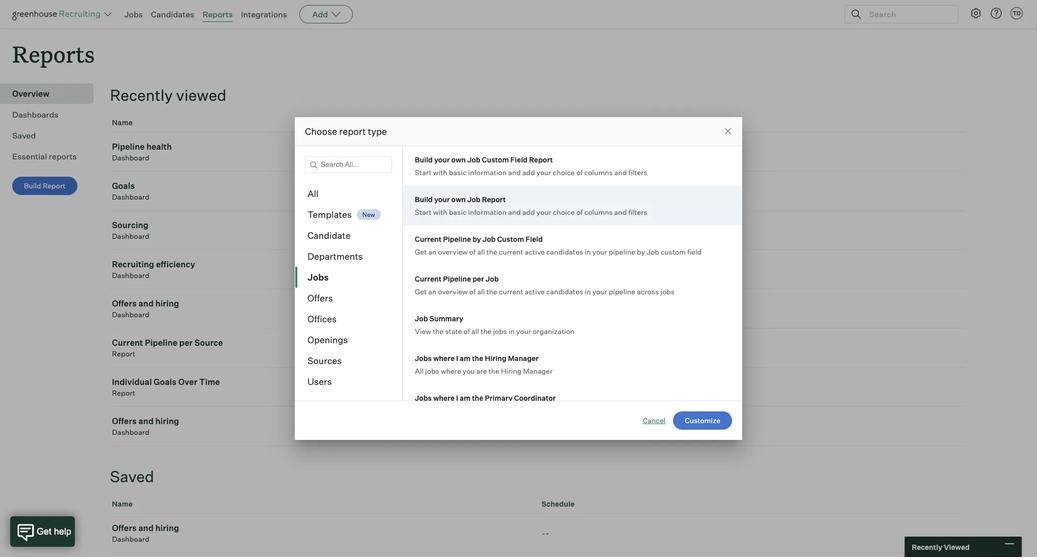 Task type: vqa. For each thing, say whether or not it's contained in the screenshot.
the bottommost basic
yes



Task type: locate. For each thing, give the bounding box(es) containing it.
0 vertical spatial reports
[[203, 9, 233, 19]]

0 horizontal spatial recently
[[110, 86, 173, 104]]

1 filters from the top
[[629, 168, 648, 177]]

sourcing dashboard
[[112, 220, 150, 240]]

current pipeline per job get an overview of all the current active candidates in your pipeline across jobs
[[415, 274, 675, 296]]

i for hiring
[[456, 354, 458, 363]]

0 vertical spatial overview
[[438, 248, 468, 256]]

2 horizontal spatial jobs
[[661, 287, 675, 296]]

today, for today, 12:59 pm
[[542, 186, 568, 196]]

in inside job summary view the state of all the jobs in your organization
[[509, 327, 515, 336]]

1 vertical spatial saved
[[110, 467, 154, 486]]

3 today, from the top
[[542, 225, 568, 235]]

choice
[[553, 168, 575, 177], [553, 208, 575, 216]]

0 vertical spatial saved
[[12, 130, 36, 141]]

td
[[1013, 10, 1021, 17]]

active
[[525, 248, 545, 256], [525, 287, 545, 296]]

1 offers and hiring dashboard from the top
[[112, 299, 179, 319]]

state
[[445, 327, 462, 336]]

1 horizontal spatial per
[[473, 274, 484, 283]]

recruiting efficiency dashboard
[[112, 259, 195, 280]]

basic
[[449, 168, 467, 177], [449, 208, 467, 216]]

1 vertical spatial jobs
[[493, 327, 507, 336]]

2 start from the top
[[415, 208, 432, 216]]

jobs inside current pipeline per job get an overview of all the current active candidates in your pipeline across jobs
[[661, 287, 675, 296]]

0 vertical spatial active
[[525, 248, 545, 256]]

all down "view"
[[415, 367, 424, 375]]

manager
[[508, 354, 539, 363], [523, 367, 553, 375]]

candidates
[[151, 9, 194, 19]]

2 add from the top
[[522, 208, 535, 216]]

1 vertical spatial all
[[415, 367, 424, 375]]

job inside build your own job custom field report start with basic information and add your choice of columns and filters
[[467, 155, 481, 164]]

report inside build report button
[[43, 181, 66, 190]]

add up build your own job report start with basic information and add your choice of columns and filters
[[522, 168, 535, 177]]

information
[[468, 168, 507, 177], [468, 208, 507, 216]]

1 vertical spatial current
[[415, 274, 442, 283]]

recruiting
[[112, 259, 154, 269]]

pm for today, 1:43 pm
[[588, 147, 600, 157]]

start
[[415, 168, 432, 177], [415, 208, 432, 216]]

2 active from the top
[[525, 287, 545, 296]]

0 vertical spatial i
[[456, 354, 458, 363]]

job for build your own job report start with basic information and add your choice of columns and filters
[[467, 195, 481, 204]]

reports down greenhouse recruiting "image"
[[12, 39, 95, 69]]

1 vertical spatial field
[[526, 235, 543, 243]]

0 vertical spatial jobs
[[661, 287, 675, 296]]

manager down organization at the right bottom of page
[[508, 354, 539, 363]]

field inside build your own job custom field report start with basic information and add your choice of columns and filters
[[511, 155, 528, 164]]

offices
[[308, 313, 337, 324]]

pm
[[588, 147, 600, 157], [592, 186, 605, 196], [592, 225, 605, 235]]

pipeline inside current pipeline per source report
[[145, 338, 178, 348]]

td button
[[1011, 7, 1023, 19]]

the
[[487, 248, 497, 256], [487, 287, 497, 296], [433, 327, 444, 336], [481, 327, 492, 336], [472, 354, 483, 363], [489, 367, 500, 375], [472, 394, 483, 402]]

1 vertical spatial current
[[499, 287, 523, 296]]

2 with from the top
[[433, 208, 447, 216]]

2 basic from the top
[[449, 208, 467, 216]]

active inside current pipeline per job get an overview of all the current active candidates in your pipeline across jobs
[[525, 287, 545, 296]]

0 vertical spatial build
[[415, 155, 433, 164]]

report
[[529, 155, 553, 164], [43, 181, 66, 190], [482, 195, 506, 204], [112, 349, 135, 358], [112, 389, 135, 397]]

overview
[[12, 89, 50, 99]]

field for current
[[526, 235, 543, 243]]

name
[[112, 118, 133, 127], [112, 500, 133, 508]]

1 horizontal spatial all
[[415, 367, 424, 375]]

build for build report
[[24, 181, 41, 190]]

0 vertical spatial offers and hiring dashboard
[[112, 299, 179, 319]]

all up the templates
[[308, 188, 319, 199]]

1 basic from the top
[[449, 168, 467, 177]]

per for source
[[179, 338, 193, 348]]

customize button
[[673, 411, 732, 430]]

source
[[195, 338, 223, 348]]

i inside the jobs where i am the hiring manager all jobs where you are the hiring manager
[[456, 354, 458, 363]]

1 name from the top
[[112, 118, 133, 127]]

your inside current pipeline by job custom field get an overview of all the current active candidates in your pipeline by job custom field
[[593, 248, 607, 256]]

build inside build your own job custom field report start with basic information and add your choice of columns and filters
[[415, 155, 433, 164]]

1 vertical spatial with
[[433, 208, 447, 216]]

0 vertical spatial am
[[460, 354, 471, 363]]

2 vertical spatial today,
[[542, 225, 568, 235]]

an
[[428, 248, 437, 256], [428, 287, 437, 296]]

hiring
[[485, 354, 507, 363], [501, 367, 522, 375]]

where for jobs where i am the hiring manager all jobs where you are the hiring manager
[[433, 354, 455, 363]]

2 vertical spatial all
[[472, 327, 479, 336]]

primary
[[485, 394, 513, 402]]

1 own from the top
[[451, 155, 466, 164]]

0 vertical spatial candidates
[[546, 248, 583, 256]]

0 vertical spatial columns
[[584, 168, 613, 177]]

per
[[473, 274, 484, 283], [179, 338, 193, 348]]

field down build your own job report start with basic information and add your choice of columns and filters
[[526, 235, 543, 243]]

of inside current pipeline per job get an overview of all the current active candidates in your pipeline across jobs
[[469, 287, 476, 296]]

get inside current pipeline by job custom field get an overview of all the current active candidates in your pipeline by job custom field
[[415, 248, 427, 256]]

report inside build your own job custom field report start with basic information and add your choice of columns and filters
[[529, 155, 553, 164]]

1 vertical spatial candidates
[[546, 287, 583, 296]]

1 vertical spatial own
[[451, 195, 466, 204]]

i
[[456, 354, 458, 363], [456, 394, 458, 402]]

am for primary
[[460, 394, 471, 402]]

1 vertical spatial active
[[525, 287, 545, 296]]

coordinator
[[514, 394, 556, 402]]

custom for the
[[497, 235, 524, 243]]

current for current pipeline by job custom field
[[415, 235, 442, 243]]

all inside the jobs where i am the hiring manager all jobs where you are the hiring manager
[[415, 367, 424, 375]]

current for current pipeline per job
[[415, 274, 442, 283]]

pm for today, 12:58 pm
[[592, 225, 605, 235]]

report down individual
[[112, 389, 135, 397]]

0 vertical spatial per
[[473, 274, 484, 283]]

recently
[[110, 86, 173, 104], [912, 543, 943, 551]]

own inside build your own job custom field report start with basic information and add your choice of columns and filters
[[451, 155, 466, 164]]

all
[[477, 248, 485, 256], [477, 287, 485, 296], [472, 327, 479, 336]]

1 vertical spatial hiring
[[501, 367, 522, 375]]

goals left over
[[154, 377, 177, 387]]

per left source
[[179, 338, 193, 348]]

0 vertical spatial name
[[112, 118, 133, 127]]

2 vertical spatial jobs
[[425, 367, 439, 375]]

your
[[434, 155, 450, 164], [537, 168, 552, 177], [434, 195, 450, 204], [537, 208, 552, 216], [593, 248, 607, 256], [593, 287, 607, 296], [516, 327, 531, 336]]

0 vertical spatial current
[[499, 248, 523, 256]]

with inside build your own job report start with basic information and add your choice of columns and filters
[[433, 208, 447, 216]]

1 vertical spatial pm
[[592, 186, 605, 196]]

0 vertical spatial get
[[415, 248, 427, 256]]

0 vertical spatial hiring
[[485, 354, 507, 363]]

build inside button
[[24, 181, 41, 190]]

saved link
[[12, 129, 90, 142]]

jobs for are
[[425, 367, 439, 375]]

recently viewed
[[110, 86, 227, 104]]

1 active from the top
[[525, 248, 545, 256]]

1 vertical spatial build
[[24, 181, 41, 190]]

job summary view the state of all the jobs in your organization
[[415, 314, 575, 336]]

own inside build your own job report start with basic information and add your choice of columns and filters
[[451, 195, 466, 204]]

2 vertical spatial hiring
[[155, 523, 179, 533]]

custom inside build your own job custom field report start with basic information and add your choice of columns and filters
[[482, 155, 509, 164]]

2 name from the top
[[112, 500, 133, 508]]

0 vertical spatial in
[[585, 248, 591, 256]]

columns up 12:59
[[584, 168, 613, 177]]

per up job summary view the state of all the jobs in your organization in the bottom of the page
[[473, 274, 484, 283]]

1 - from the left
[[542, 528, 546, 538]]

summary
[[430, 314, 463, 323]]

1 vertical spatial add
[[522, 208, 535, 216]]

own
[[451, 155, 466, 164], [451, 195, 466, 204]]

1 vertical spatial name
[[112, 500, 133, 508]]

today, left 12:58
[[542, 225, 568, 235]]

0 vertical spatial choice
[[553, 168, 575, 177]]

1 get from the top
[[415, 248, 427, 256]]

own for with
[[451, 155, 466, 164]]

1 choice from the top
[[553, 168, 575, 177]]

6 dashboard from the top
[[112, 428, 150, 437]]

pipeline for current pipeline by job custom field
[[443, 235, 471, 243]]

4 dashboard from the top
[[112, 271, 150, 280]]

hiring up are
[[485, 354, 507, 363]]

1 vertical spatial in
[[585, 287, 591, 296]]

1:43
[[570, 147, 586, 157]]

1 vertical spatial choice
[[553, 208, 575, 216]]

job for current pipeline per job get an overview of all the current active candidates in your pipeline across jobs
[[486, 274, 499, 283]]

dashboard inside pipeline health dashboard
[[112, 153, 150, 162]]

choose report type dialog
[[295, 117, 743, 440]]

job inside build your own job report start with basic information and add your choice of columns and filters
[[467, 195, 481, 204]]

report inside individual goals over time report
[[112, 389, 135, 397]]

0 vertical spatial all
[[477, 248, 485, 256]]

the inside current pipeline by job custom field get an overview of all the current active candidates in your pipeline by job custom field
[[487, 248, 497, 256]]

1 vertical spatial filters
[[629, 208, 648, 216]]

candidates inside current pipeline per job get an overview of all the current active candidates in your pipeline across jobs
[[546, 287, 583, 296]]

today, left 1:43
[[542, 147, 568, 157]]

pipeline inside current pipeline per job get an overview of all the current active candidates in your pipeline across jobs
[[443, 274, 471, 283]]

0 vertical spatial add
[[522, 168, 535, 177]]

dashboards
[[12, 110, 58, 120]]

5 dashboard from the top
[[112, 310, 150, 319]]

columns
[[584, 168, 613, 177], [584, 208, 613, 216]]

0 vertical spatial start
[[415, 168, 432, 177]]

2 dashboard from the top
[[112, 193, 150, 201]]

view
[[415, 327, 431, 336]]

active up current pipeline per job get an overview of all the current active candidates in your pipeline across jobs
[[525, 248, 545, 256]]

2 own from the top
[[451, 195, 466, 204]]

in inside current pipeline per job get an overview of all the current active candidates in your pipeline across jobs
[[585, 287, 591, 296]]

2 choice from the top
[[553, 208, 575, 216]]

current inside current pipeline by job custom field get an overview of all the current active candidates in your pipeline by job custom field
[[415, 235, 442, 243]]

1 horizontal spatial goals
[[154, 377, 177, 387]]

where
[[433, 354, 455, 363], [441, 367, 461, 375], [433, 394, 455, 402]]

2 i from the top
[[456, 394, 458, 402]]

1 vertical spatial per
[[179, 338, 193, 348]]

2 vertical spatial offers and hiring dashboard
[[112, 523, 179, 543]]

1 columns from the top
[[584, 168, 613, 177]]

1 vertical spatial goals
[[154, 377, 177, 387]]

0 vertical spatial recently
[[110, 86, 173, 104]]

add inside build your own job report start with basic information and add your choice of columns and filters
[[522, 208, 535, 216]]

dashboard
[[112, 153, 150, 162], [112, 193, 150, 201], [112, 232, 150, 240], [112, 271, 150, 280], [112, 310, 150, 319], [112, 428, 150, 437], [112, 535, 150, 543]]

columns inside build your own job report start with basic information and add your choice of columns and filters
[[584, 208, 613, 216]]

add up current pipeline by job custom field get an overview of all the current active candidates in your pipeline by job custom field
[[522, 208, 535, 216]]

1 with from the top
[[433, 168, 447, 177]]

2 vertical spatial where
[[433, 394, 455, 402]]

1 start from the top
[[415, 168, 432, 177]]

2 am from the top
[[460, 394, 471, 402]]

are
[[476, 367, 487, 375]]

0 vertical spatial basic
[[449, 168, 467, 177]]

2 get from the top
[[415, 287, 427, 296]]

custom inside current pipeline by job custom field get an overview of all the current active candidates in your pipeline by job custom field
[[497, 235, 524, 243]]

jobs
[[124, 9, 143, 19], [308, 271, 329, 283], [415, 354, 432, 363], [415, 394, 432, 402]]

am
[[460, 354, 471, 363], [460, 394, 471, 402]]

0 vertical spatial goals
[[112, 181, 135, 191]]

1 vertical spatial hiring
[[155, 416, 179, 426]]

overview inside current pipeline per job get an overview of all the current active candidates in your pipeline across jobs
[[438, 287, 468, 296]]

2 - from the left
[[546, 528, 549, 538]]

report down build your own job custom field report start with basic information and add your choice of columns and filters
[[482, 195, 506, 204]]

2 today, from the top
[[542, 186, 568, 196]]

viewed
[[176, 86, 227, 104]]

0 vertical spatial filters
[[629, 168, 648, 177]]

1 information from the top
[[468, 168, 507, 177]]

today, for today, 1:43 pm
[[542, 147, 568, 157]]

candidates
[[546, 248, 583, 256], [546, 287, 583, 296]]

0 horizontal spatial jobs
[[425, 367, 439, 375]]

0 vertical spatial field
[[511, 155, 528, 164]]

report up individual
[[112, 349, 135, 358]]

0 vertical spatial where
[[433, 354, 455, 363]]

per inside current pipeline per job get an overview of all the current active candidates in your pipeline across jobs
[[473, 274, 484, 283]]

0 vertical spatial hiring
[[155, 299, 179, 309]]

essential
[[12, 151, 47, 162]]

1 vertical spatial by
[[637, 248, 645, 256]]

your inside current pipeline per job get an overview of all the current active candidates in your pipeline across jobs
[[593, 287, 607, 296]]

-
[[542, 528, 546, 538], [546, 528, 549, 538]]

2 vertical spatial build
[[415, 195, 433, 204]]

reports right candidates link
[[203, 9, 233, 19]]

pipeline inside current pipeline per job get an overview of all the current active candidates in your pipeline across jobs
[[609, 287, 636, 296]]

in
[[585, 248, 591, 256], [585, 287, 591, 296], [509, 327, 515, 336]]

job inside current pipeline per job get an overview of all the current active candidates in your pipeline across jobs
[[486, 274, 499, 283]]

overview inside current pipeline by job custom field get an overview of all the current active candidates in your pipeline by job custom field
[[438, 248, 468, 256]]

goals
[[112, 181, 135, 191], [154, 377, 177, 387]]

integrations
[[241, 9, 287, 19]]

build inside build your own job report start with basic information and add your choice of columns and filters
[[415, 195, 433, 204]]

hiring right are
[[501, 367, 522, 375]]

1 vertical spatial columns
[[584, 208, 613, 216]]

by
[[473, 235, 481, 243], [637, 248, 645, 256]]

2 overview from the top
[[438, 287, 468, 296]]

field inside current pipeline by job custom field get an overview of all the current active candidates in your pipeline by job custom field
[[526, 235, 543, 243]]

all
[[308, 188, 319, 199], [415, 367, 424, 375]]

1 an from the top
[[428, 248, 437, 256]]

pipeline inside current pipeline by job custom field get an overview of all the current active candidates in your pipeline by job custom field
[[443, 235, 471, 243]]

1 vertical spatial an
[[428, 287, 437, 296]]

1 vertical spatial today,
[[542, 186, 568, 196]]

of inside build your own job report start with basic information and add your choice of columns and filters
[[577, 208, 583, 216]]

Search All... text field
[[305, 156, 392, 173]]

all inside current pipeline per job get an overview of all the current active candidates in your pipeline across jobs
[[477, 287, 485, 296]]

0 vertical spatial today,
[[542, 147, 568, 157]]

all inside current pipeline by job custom field get an overview of all the current active candidates in your pipeline by job custom field
[[477, 248, 485, 256]]

1 dashboard from the top
[[112, 153, 150, 162]]

choice up the today, 12:59 pm
[[553, 168, 575, 177]]

2 vertical spatial current
[[112, 338, 143, 348]]

current for current pipeline per source
[[112, 338, 143, 348]]

candidates down today, 12:58 pm at the top of page
[[546, 248, 583, 256]]

1 vertical spatial reports
[[12, 39, 95, 69]]

jobs inside the jobs where i am the hiring manager all jobs where you are the hiring manager
[[425, 367, 439, 375]]

report down essential reports link
[[43, 181, 66, 190]]

0 vertical spatial with
[[433, 168, 447, 177]]

pm right 12:58
[[592, 225, 605, 235]]

1 today, from the top
[[542, 147, 568, 157]]

2 an from the top
[[428, 287, 437, 296]]

overview
[[438, 248, 468, 256], [438, 287, 468, 296]]

1 pipeline from the top
[[609, 248, 636, 256]]

get inside current pipeline per job get an overview of all the current active candidates in your pipeline across jobs
[[415, 287, 427, 296]]

jobs up the jobs where i am the hiring manager all jobs where you are the hiring manager
[[493, 327, 507, 336]]

saved
[[12, 130, 36, 141], [110, 467, 154, 486]]

across
[[637, 287, 659, 296]]

1 horizontal spatial reports
[[203, 9, 233, 19]]

am up you
[[460, 354, 471, 363]]

field
[[511, 155, 528, 164], [526, 235, 543, 243]]

0 horizontal spatial all
[[308, 188, 319, 199]]

per inside current pipeline per source report
[[179, 338, 193, 348]]

pipeline for current pipeline per job
[[443, 274, 471, 283]]

field up build your own job report start with basic information and add your choice of columns and filters
[[511, 155, 528, 164]]

report inside current pipeline per source report
[[112, 349, 135, 358]]

2 pipeline from the top
[[609, 287, 636, 296]]

1 vertical spatial i
[[456, 394, 458, 402]]

today, left 12:59
[[542, 186, 568, 196]]

am down you
[[460, 394, 471, 402]]

offers
[[308, 292, 333, 304], [112, 299, 137, 309], [112, 416, 137, 426], [112, 523, 137, 533]]

1 vertical spatial recently
[[912, 543, 943, 551]]

1 vertical spatial basic
[[449, 208, 467, 216]]

pm right 1:43
[[588, 147, 600, 157]]

jobs
[[661, 287, 675, 296], [493, 327, 507, 336], [425, 367, 439, 375]]

pipeline
[[609, 248, 636, 256], [609, 287, 636, 296]]

current inside current pipeline per job get an overview of all the current active candidates in your pipeline across jobs
[[415, 274, 442, 283]]

report for build your own job report
[[482, 195, 506, 204]]

1 i from the top
[[456, 354, 458, 363]]

1 vertical spatial manager
[[523, 367, 553, 375]]

candidates up organization at the right bottom of page
[[546, 287, 583, 296]]

1 vertical spatial pipeline
[[609, 287, 636, 296]]

1 hiring from the top
[[155, 299, 179, 309]]

current up current pipeline per job get an overview of all the current active candidates in your pipeline across jobs
[[499, 248, 523, 256]]

choice up today, 12:58 pm at the top of page
[[553, 208, 575, 216]]

information inside build your own job custom field report start with basic information and add your choice of columns and filters
[[468, 168, 507, 177]]

0 vertical spatial pipeline
[[609, 248, 636, 256]]

job
[[467, 155, 481, 164], [467, 195, 481, 204], [483, 235, 496, 243], [647, 248, 659, 256], [486, 274, 499, 283], [415, 314, 428, 323]]

current
[[415, 235, 442, 243], [415, 274, 442, 283], [112, 338, 143, 348]]

pipeline for current pipeline per source
[[145, 338, 178, 348]]

0 horizontal spatial per
[[179, 338, 193, 348]]

users
[[308, 376, 332, 387]]

2 candidates from the top
[[546, 287, 583, 296]]

goals down pipeline health dashboard
[[112, 181, 135, 191]]

1 overview from the top
[[438, 248, 468, 256]]

i down state
[[456, 354, 458, 363]]

1 vertical spatial start
[[415, 208, 432, 216]]

0 vertical spatial current
[[415, 235, 442, 243]]

1 vertical spatial am
[[460, 394, 471, 402]]

build your own job custom field report start with basic information and add your choice of columns and filters
[[415, 155, 648, 177]]

0 vertical spatial pm
[[588, 147, 600, 157]]

report left 1:43
[[529, 155, 553, 164]]

1 vertical spatial information
[[468, 208, 507, 216]]

1 am from the top
[[460, 354, 471, 363]]

2 vertical spatial pm
[[592, 225, 605, 235]]

0 horizontal spatial goals
[[112, 181, 135, 191]]

recently viewed
[[912, 543, 970, 551]]

1 vertical spatial overview
[[438, 287, 468, 296]]

manager up coordinator
[[523, 367, 553, 375]]

1 vertical spatial custom
[[497, 235, 524, 243]]

pipeline
[[112, 142, 145, 152], [443, 235, 471, 243], [443, 274, 471, 283], [145, 338, 178, 348]]

1 horizontal spatial saved
[[110, 467, 154, 486]]

build your own job report start with basic information and add your choice of columns and filters
[[415, 195, 648, 216]]

field
[[687, 248, 702, 256]]

all inside job summary view the state of all the jobs in your organization
[[472, 327, 479, 336]]

jobs left you
[[425, 367, 439, 375]]

jobs inside job summary view the state of all the jobs in your organization
[[493, 327, 507, 336]]

2 current from the top
[[499, 287, 523, 296]]

columns up 12:58
[[584, 208, 613, 216]]

current up job summary view the state of all the jobs in your organization in the bottom of the page
[[499, 287, 523, 296]]

1 current from the top
[[499, 248, 523, 256]]

current inside current pipeline per source report
[[112, 338, 143, 348]]

active up organization at the right bottom of page
[[525, 287, 545, 296]]

pm right 12:59
[[592, 186, 605, 196]]

1 vertical spatial get
[[415, 287, 427, 296]]

0 vertical spatial custom
[[482, 155, 509, 164]]

am inside the jobs where i am the hiring manager all jobs where you are the hiring manager
[[460, 354, 471, 363]]

2 columns from the top
[[584, 208, 613, 216]]

jobs right across
[[661, 287, 675, 296]]

0 vertical spatial by
[[473, 235, 481, 243]]

1 add from the top
[[522, 168, 535, 177]]

greenhouse recruiting image
[[12, 8, 104, 20]]

0 vertical spatial information
[[468, 168, 507, 177]]

7 dashboard from the top
[[112, 535, 150, 543]]

1 horizontal spatial jobs
[[493, 327, 507, 336]]

2 information from the top
[[468, 208, 507, 216]]

report inside build your own job report start with basic information and add your choice of columns and filters
[[482, 195, 506, 204]]

health
[[146, 142, 172, 152]]

2 vertical spatial in
[[509, 327, 515, 336]]

i left the primary
[[456, 394, 458, 402]]

build
[[415, 155, 433, 164], [24, 181, 41, 190], [415, 195, 433, 204]]

1 candidates from the top
[[546, 248, 583, 256]]

custom
[[482, 155, 509, 164], [497, 235, 524, 243]]

2 filters from the top
[[629, 208, 648, 216]]

dashboards link
[[12, 109, 90, 121]]

today, 12:59 pm
[[542, 186, 605, 196]]



Task type: describe. For each thing, give the bounding box(es) containing it.
am for hiring
[[460, 354, 471, 363]]

new
[[363, 211, 375, 218]]

organization
[[533, 327, 575, 336]]

current pipeline per source report
[[112, 338, 223, 358]]

12:58
[[570, 225, 590, 235]]

over
[[178, 377, 197, 387]]

jobs where i am the primary coordinator
[[415, 394, 556, 402]]

job for build your own job custom field report start with basic information and add your choice of columns and filters
[[467, 155, 481, 164]]

of inside job summary view the state of all the jobs in your organization
[[464, 327, 470, 336]]

start inside build your own job report start with basic information and add your choice of columns and filters
[[415, 208, 432, 216]]

goals inside individual goals over time report
[[154, 377, 177, 387]]

essential reports
[[12, 151, 77, 162]]

2 hiring from the top
[[155, 416, 179, 426]]

report for current pipeline per source
[[112, 349, 135, 358]]

0 horizontal spatial reports
[[12, 39, 95, 69]]

overview link
[[12, 88, 90, 100]]

current pipeline by job custom field get an overview of all the current active candidates in your pipeline by job custom field
[[415, 235, 702, 256]]

customize
[[685, 416, 721, 425]]

goals dashboard
[[112, 181, 150, 201]]

build report button
[[12, 177, 77, 195]]

pm for today, 12:59 pm
[[592, 186, 605, 196]]

report for individual goals over time
[[112, 389, 135, 397]]

the inside current pipeline per job get an overview of all the current active candidates in your pipeline across jobs
[[487, 287, 497, 296]]

your inside job summary view the state of all the jobs in your organization
[[516, 327, 531, 336]]

today, 12:58 pm
[[542, 225, 605, 235]]

--
[[542, 528, 549, 538]]

basic inside build your own job custom field report start with basic information and add your choice of columns and filters
[[449, 168, 467, 177]]

build for build your own job custom field report start with basic information and add your choice of columns and filters
[[415, 155, 433, 164]]

pipeline inside pipeline health dashboard
[[112, 142, 145, 152]]

1 vertical spatial where
[[441, 367, 461, 375]]

where for jobs where i am the primary coordinator
[[433, 394, 455, 402]]

start inside build your own job custom field report start with basic information and add your choice of columns and filters
[[415, 168, 432, 177]]

0 horizontal spatial saved
[[12, 130, 36, 141]]

today, 1:43 pm
[[542, 147, 600, 157]]

0 vertical spatial all
[[308, 188, 319, 199]]

per for job
[[473, 274, 484, 283]]

offers inside choose report type dialog
[[308, 292, 333, 304]]

jobs where i am the hiring manager all jobs where you are the hiring manager
[[415, 354, 553, 375]]

individual
[[112, 377, 152, 387]]

type
[[368, 126, 387, 137]]

of inside build your own job custom field report start with basic information and add your choice of columns and filters
[[577, 168, 583, 177]]

td button
[[1009, 5, 1025, 21]]

columns inside build your own job custom field report start with basic information and add your choice of columns and filters
[[584, 168, 613, 177]]

current inside current pipeline per job get an overview of all the current active candidates in your pipeline across jobs
[[499, 287, 523, 296]]

field for add
[[511, 155, 528, 164]]

name for recently viewed
[[112, 118, 133, 127]]

i for primary
[[456, 394, 458, 402]]

time
[[199, 377, 220, 387]]

in inside current pipeline by job custom field get an overview of all the current active candidates in your pipeline by job custom field
[[585, 248, 591, 256]]

Search text field
[[867, 7, 949, 22]]

job for current pipeline by job custom field get an overview of all the current active candidates in your pipeline by job custom field
[[483, 235, 496, 243]]

schedule
[[542, 500, 575, 508]]

jobs for organization
[[493, 327, 507, 336]]

job inside job summary view the state of all the jobs in your organization
[[415, 314, 428, 323]]

12:59
[[570, 186, 590, 196]]

0 horizontal spatial by
[[473, 235, 481, 243]]

an inside current pipeline by job custom field get an overview of all the current active candidates in your pipeline by job custom field
[[428, 248, 437, 256]]

3 offers and hiring dashboard from the top
[[112, 523, 179, 543]]

today, for today, 12:58 pm
[[542, 225, 568, 235]]

information inside build your own job report start with basic information and add your choice of columns and filters
[[468, 208, 507, 216]]

candidates link
[[151, 9, 194, 19]]

integrations link
[[241, 9, 287, 19]]

cancel
[[643, 416, 666, 425]]

essential reports link
[[12, 150, 90, 163]]

report
[[339, 126, 366, 137]]

recently for recently viewed
[[110, 86, 173, 104]]

goals inside goals dashboard
[[112, 181, 135, 191]]

sources
[[308, 355, 342, 366]]

name for saved
[[112, 500, 133, 508]]

add button
[[300, 5, 353, 23]]

candidates inside current pipeline by job custom field get an overview of all the current active candidates in your pipeline by job custom field
[[546, 248, 583, 256]]

dashboard inside recruiting efficiency dashboard
[[112, 271, 150, 280]]

basic inside build your own job report start with basic information and add your choice of columns and filters
[[449, 208, 467, 216]]

choose report type
[[305, 126, 387, 137]]

pipeline health dashboard
[[112, 142, 172, 162]]

templates
[[308, 209, 352, 220]]

openings
[[308, 334, 348, 345]]

2 offers and hiring dashboard from the top
[[112, 416, 179, 437]]

filters inside build your own job report start with basic information and add your choice of columns and filters
[[629, 208, 648, 216]]

choice inside build your own job custom field report start with basic information and add your choice of columns and filters
[[553, 168, 575, 177]]

you
[[463, 367, 475, 375]]

3 dashboard from the top
[[112, 232, 150, 240]]

0 vertical spatial manager
[[508, 354, 539, 363]]

sourcing
[[112, 220, 148, 230]]

build report
[[24, 181, 66, 190]]

recently for recently viewed
[[912, 543, 943, 551]]

3 hiring from the top
[[155, 523, 179, 533]]

custom
[[661, 248, 686, 256]]

departments
[[308, 251, 363, 262]]

jobs link
[[124, 9, 143, 19]]

configure image
[[970, 7, 982, 19]]

add inside build your own job custom field report start with basic information and add your choice of columns and filters
[[522, 168, 535, 177]]

choice inside build your own job report start with basic information and add your choice of columns and filters
[[553, 208, 575, 216]]

active inside current pipeline by job custom field get an overview of all the current active candidates in your pipeline by job custom field
[[525, 248, 545, 256]]

individual goals over time report
[[112, 377, 220, 397]]

current inside current pipeline by job custom field get an overview of all the current active candidates in your pipeline by job custom field
[[499, 248, 523, 256]]

1 horizontal spatial by
[[637, 248, 645, 256]]

an inside current pipeline per job get an overview of all the current active candidates in your pipeline across jobs
[[428, 287, 437, 296]]

choose
[[305, 126, 337, 137]]

build for build your own job report start with basic information and add your choice of columns and filters
[[415, 195, 433, 204]]

jobs inside the jobs where i am the hiring manager all jobs where you are the hiring manager
[[415, 354, 432, 363]]

viewed
[[944, 543, 970, 551]]

with inside build your own job custom field report start with basic information and add your choice of columns and filters
[[433, 168, 447, 177]]

of inside current pipeline by job custom field get an overview of all the current active candidates in your pipeline by job custom field
[[469, 248, 476, 256]]

own for information
[[451, 195, 466, 204]]

add
[[312, 9, 328, 19]]

efficiency
[[156, 259, 195, 269]]

pipeline inside current pipeline by job custom field get an overview of all the current active candidates in your pipeline by job custom field
[[609, 248, 636, 256]]

reports link
[[203, 9, 233, 19]]

custom for and
[[482, 155, 509, 164]]

cancel link
[[643, 416, 666, 426]]

filters inside build your own job custom field report start with basic information and add your choice of columns and filters
[[629, 168, 648, 177]]

candidate
[[308, 230, 351, 241]]

reports
[[49, 151, 77, 162]]



